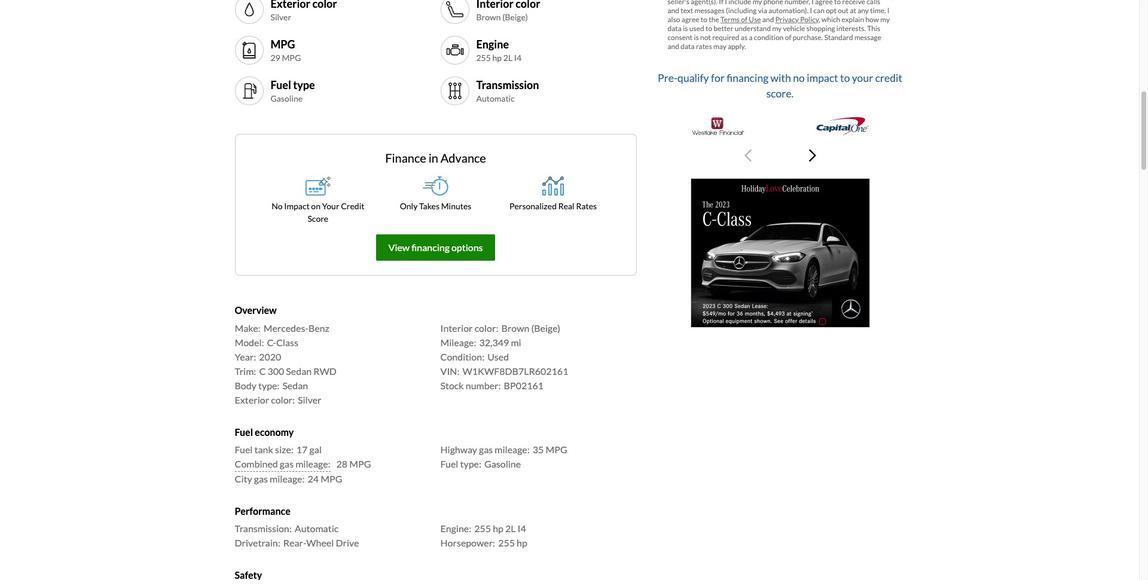 Task type: locate. For each thing, give the bounding box(es) containing it.
0 horizontal spatial type:
[[258, 380, 280, 391]]

fuel inside fuel tank size: 17 gal combined gas mileage: 28 mpg city gas mileage: 24 mpg
[[235, 444, 253, 455]]

0 horizontal spatial and
[[668, 42, 680, 51]]

(beige)
[[503, 12, 528, 22], [532, 322, 561, 334]]

mercedes-
[[264, 322, 309, 334]]

1 vertical spatial gasoline
[[485, 458, 521, 470]]

terms of use and privacy policy
[[721, 15, 819, 24]]

gas down the size:
[[280, 458, 294, 470]]

0 vertical spatial mileage:
[[495, 444, 530, 455]]

hp
[[493, 53, 502, 63], [493, 523, 504, 534], [517, 537, 528, 549]]

fuel left type
[[271, 78, 291, 91]]

0 vertical spatial 255
[[477, 53, 491, 63]]

no
[[272, 201, 283, 211]]

transmission
[[477, 78, 539, 91]]

0 vertical spatial data
[[668, 24, 682, 33]]

mileage: inside highway gas mileage: 35 mpg fuel type: gasoline
[[495, 444, 530, 455]]

sedan right 300
[[286, 365, 312, 377]]

data left rates
[[681, 42, 695, 51]]

255 down engine
[[477, 53, 491, 63]]

silver right exterior color icon
[[271, 12, 291, 22]]

i4
[[514, 53, 522, 63], [518, 523, 526, 534]]

1 horizontal spatial of
[[785, 33, 792, 42]]

0 vertical spatial gasoline
[[271, 93, 303, 104]]

mileage: left 24
[[270, 473, 305, 485]]

1 vertical spatial brown
[[502, 322, 530, 334]]

automatic down transmission
[[477, 93, 515, 104]]

0 horizontal spatial financing
[[412, 242, 450, 253]]

1 horizontal spatial (beige)
[[532, 322, 561, 334]]

to inside pre-qualify for financing with no impact to your credit score.
[[841, 72, 850, 84]]

24
[[308, 473, 319, 485]]

color:
[[475, 322, 499, 334], [271, 394, 295, 405]]

and
[[763, 15, 774, 24], [668, 42, 680, 51]]

make:
[[235, 322, 261, 334]]

1 vertical spatial sedan
[[283, 380, 308, 391]]

2l down engine
[[504, 53, 513, 63]]

1 horizontal spatial gas
[[280, 458, 294, 470]]

color: down 300
[[271, 394, 295, 405]]

0 vertical spatial financing
[[727, 72, 769, 84]]

engine:
[[441, 523, 472, 534]]

1 horizontal spatial silver
[[298, 394, 322, 405]]

1 vertical spatial of
[[785, 33, 792, 42]]

to right used
[[706, 24, 713, 33]]

vin:
[[441, 365, 460, 377]]

mileage:
[[441, 337, 477, 348]]

used
[[690, 24, 705, 33]]

privacy
[[776, 15, 799, 24]]

0 vertical spatial to
[[706, 24, 713, 33]]

automatic up wheel
[[295, 523, 339, 534]]

this
[[868, 24, 881, 33]]

transmission image
[[445, 82, 465, 101]]

1 vertical spatial 255
[[475, 523, 491, 534]]

type: inside make: mercedes-benz model: c-class year: 2020 trim: c 300 sedan rwd body type: sedan exterior color: silver
[[258, 380, 280, 391]]

1 horizontal spatial and
[[763, 15, 774, 24]]

number:
[[466, 380, 501, 391]]

which
[[822, 15, 841, 24]]

my right how
[[881, 15, 890, 24]]

mpg inside highway gas mileage: 35 mpg fuel type: gasoline
[[546, 444, 568, 455]]

type:
[[258, 380, 280, 391], [460, 458, 482, 470]]

mileage: left 35
[[495, 444, 530, 455]]

is left used
[[683, 24, 688, 33]]

255 up horsepower:
[[475, 523, 491, 534]]

0 horizontal spatial silver
[[271, 12, 291, 22]]

1 vertical spatial automatic
[[295, 523, 339, 534]]

255 right horsepower:
[[498, 537, 515, 549]]

1 vertical spatial (beige)
[[532, 322, 561, 334]]

shopping
[[807, 24, 836, 33]]

automatic inside transmission: automatic drivetrain: rear-wheel drive
[[295, 523, 339, 534]]

exterior color image
[[240, 0, 259, 19]]

2 vertical spatial 255
[[498, 537, 515, 549]]

and left rates
[[668, 42, 680, 51]]

1 vertical spatial silver
[[298, 394, 322, 405]]

1 horizontal spatial to
[[841, 72, 850, 84]]

hp inside engine 255 hp 2l i4
[[493, 53, 502, 63]]

and right use
[[763, 15, 774, 24]]

1 horizontal spatial type:
[[460, 458, 482, 470]]

transmission automatic
[[477, 78, 539, 104]]

mpg right 35
[[546, 444, 568, 455]]

1 vertical spatial financing
[[412, 242, 450, 253]]

0 horizontal spatial my
[[773, 24, 782, 33]]

type: down "c"
[[258, 380, 280, 391]]

financing right for at the top
[[727, 72, 769, 84]]

interests.
[[837, 24, 866, 33]]

as
[[741, 33, 748, 42]]

2l right engine:
[[506, 523, 516, 534]]

make: mercedes-benz model: c-class year: 2020 trim: c 300 sedan rwd body type: sedan exterior color: silver
[[235, 322, 337, 405]]

sedan down 300
[[283, 380, 308, 391]]

hp down engine
[[493, 53, 502, 63]]

mpg right 28
[[350, 458, 371, 470]]

message
[[855, 33, 882, 42]]

(beige) up engine
[[503, 12, 528, 22]]

transmission: automatic drivetrain: rear-wheel drive
[[235, 523, 359, 549]]

mileage: down the gal at the left of the page
[[296, 458, 331, 470]]

1 vertical spatial hp
[[493, 523, 504, 534]]

c
[[259, 365, 266, 377]]

of
[[741, 15, 748, 24], [785, 33, 792, 42]]

2 vertical spatial gas
[[254, 473, 268, 485]]

fuel left economy
[[235, 426, 253, 438]]

1 horizontal spatial gasoline
[[485, 458, 521, 470]]

personalized
[[510, 201, 557, 211]]

hp right horsepower:
[[517, 537, 528, 549]]

0 vertical spatial silver
[[271, 12, 291, 22]]

brown up mi
[[502, 322, 530, 334]]

1 horizontal spatial brown
[[502, 322, 530, 334]]

2l inside engine: 255 hp 2l i4 horsepower: 255 hp
[[506, 523, 516, 534]]

is left not
[[694, 33, 699, 42]]

silver
[[271, 12, 291, 22], [298, 394, 322, 405]]

engine: 255 hp 2l i4 horsepower: 255 hp
[[441, 523, 528, 549]]

finance
[[385, 151, 426, 165]]

impact
[[284, 201, 310, 211]]

engine
[[477, 38, 509, 51]]

(beige) inside interior color: brown (beige) mileage: 32,349 mi condition: used vin: w1kwf8db7lr602161 stock number: bp02161
[[532, 322, 561, 334]]

pre-
[[658, 72, 678, 84]]

gas right highway in the left of the page
[[479, 444, 493, 455]]

model:
[[235, 337, 264, 348]]

data left used
[[668, 24, 682, 33]]

1 vertical spatial 2l
[[506, 523, 516, 534]]

mpg right 29
[[282, 53, 301, 63]]

mpg
[[271, 38, 295, 51], [282, 53, 301, 63], [546, 444, 568, 455], [350, 458, 371, 470], [321, 473, 342, 485]]

size:
[[275, 444, 294, 455]]

0 vertical spatial (beige)
[[503, 12, 528, 22]]

condition:
[[441, 351, 485, 362]]

0 horizontal spatial color:
[[271, 394, 295, 405]]

financing inside pre-qualify for financing with no impact to your credit score.
[[727, 72, 769, 84]]

0 vertical spatial gas
[[479, 444, 493, 455]]

1 vertical spatial to
[[841, 72, 850, 84]]

gas
[[479, 444, 493, 455], [280, 458, 294, 470], [254, 473, 268, 485]]

255 for engine:
[[475, 523, 491, 534]]

0 horizontal spatial brown
[[477, 12, 501, 22]]

interior color: brown (beige) mileage: 32,349 mi condition: used vin: w1kwf8db7lr602161 stock number: bp02161
[[441, 322, 569, 391]]

color: inside interior color: brown (beige) mileage: 32,349 mi condition: used vin: w1kwf8db7lr602161 stock number: bp02161
[[475, 322, 499, 334]]

1 horizontal spatial automatic
[[477, 93, 515, 104]]

to left your at the right top
[[841, 72, 850, 84]]

0 horizontal spatial (beige)
[[503, 12, 528, 22]]

sedan
[[286, 365, 312, 377], [283, 380, 308, 391]]

1 vertical spatial and
[[668, 42, 680, 51]]

1 horizontal spatial my
[[881, 15, 890, 24]]

hp up horsepower:
[[493, 523, 504, 534]]

of down privacy
[[785, 33, 792, 42]]

0 horizontal spatial gas
[[254, 473, 268, 485]]

fuel down highway in the left of the page
[[441, 458, 459, 470]]

0 horizontal spatial automatic
[[295, 523, 339, 534]]

0 vertical spatial sedan
[[286, 365, 312, 377]]

0 vertical spatial hp
[[493, 53, 502, 63]]

0 vertical spatial i4
[[514, 53, 522, 63]]

gasoline
[[271, 93, 303, 104], [485, 458, 521, 470]]

0 vertical spatial type:
[[258, 380, 280, 391]]

chevron left image
[[745, 148, 752, 162]]

used
[[488, 351, 509, 362]]

(beige) up w1kwf8db7lr602161
[[532, 322, 561, 334]]

bp02161
[[504, 380, 544, 391]]

rwd
[[314, 365, 337, 377]]

0 horizontal spatial to
[[706, 24, 713, 33]]

fuel type gasoline
[[271, 78, 315, 104]]

silver down rwd
[[298, 394, 322, 405]]

1 vertical spatial type:
[[460, 458, 482, 470]]

financing
[[727, 72, 769, 84], [412, 242, 450, 253]]

0 vertical spatial of
[[741, 15, 748, 24]]

i4 inside engine: 255 hp 2l i4 horsepower: 255 hp
[[518, 523, 526, 534]]

my left vehicle
[[773, 24, 782, 33]]

0 vertical spatial color:
[[475, 322, 499, 334]]

0 horizontal spatial of
[[741, 15, 748, 24]]

255 inside engine 255 hp 2l i4
[[477, 53, 491, 63]]

1 horizontal spatial financing
[[727, 72, 769, 84]]

personalized real rates
[[510, 201, 597, 211]]

0 vertical spatial automatic
[[477, 93, 515, 104]]

0 horizontal spatial gasoline
[[271, 93, 303, 104]]

no impact on your credit score
[[272, 201, 365, 224]]

1 horizontal spatial color:
[[475, 322, 499, 334]]

automatic for transmission:
[[295, 523, 339, 534]]

28
[[337, 458, 348, 470]]

class
[[276, 337, 299, 348]]

17
[[297, 444, 308, 455]]

1 vertical spatial color:
[[271, 394, 295, 405]]

i4 inside engine 255 hp 2l i4
[[514, 53, 522, 63]]

fuel type image
[[240, 82, 259, 101]]

qualify
[[678, 72, 709, 84]]

color: up "32,349"
[[475, 322, 499, 334]]

2l inside engine 255 hp 2l i4
[[504, 53, 513, 63]]

brown
[[477, 12, 501, 22], [502, 322, 530, 334]]

automatic
[[477, 93, 515, 104], [295, 523, 339, 534]]

better
[[714, 24, 734, 33]]

automatic inside transmission automatic
[[477, 93, 515, 104]]

1 vertical spatial i4
[[518, 523, 526, 534]]

2 horizontal spatial gas
[[479, 444, 493, 455]]

highway gas mileage: 35 mpg fuel type: gasoline
[[441, 444, 568, 470]]

type: down highway in the left of the page
[[460, 458, 482, 470]]

performance
[[235, 505, 291, 517]]

gas down combined
[[254, 473, 268, 485]]

stock
[[441, 380, 464, 391]]

fuel inside fuel type gasoline
[[271, 78, 291, 91]]

32,349
[[480, 337, 509, 348]]

and inside , which explain how my data is used to better understand my vehicle shopping interests. this consent is not required as a condition of purchase. standard message and data rates may apply.
[[668, 42, 680, 51]]

mpg image
[[240, 41, 259, 60]]

brown up engine
[[477, 12, 501, 22]]

brown inside interior color: brown (beige) mileage: 32,349 mi condition: used vin: w1kwf8db7lr602161 stock number: bp02161
[[502, 322, 530, 334]]

300
[[268, 365, 284, 377]]

2 vertical spatial hp
[[517, 537, 528, 549]]

of left use
[[741, 15, 748, 24]]

interior color image
[[445, 0, 465, 19]]

255 for engine
[[477, 53, 491, 63]]

exterior
[[235, 394, 269, 405]]

consent
[[668, 33, 693, 42]]

financing right the view
[[412, 242, 450, 253]]

minutes
[[441, 201, 472, 211]]

benz
[[309, 322, 330, 334]]

fuel up combined
[[235, 444, 253, 455]]

w1kwf8db7lr602161
[[463, 365, 569, 377]]

condition
[[754, 33, 784, 42]]

0 vertical spatial 2l
[[504, 53, 513, 63]]

0 vertical spatial and
[[763, 15, 774, 24]]

a
[[749, 33, 753, 42]]



Task type: describe. For each thing, give the bounding box(es) containing it.
rates
[[576, 201, 597, 211]]

2020
[[259, 351, 281, 362]]

horsepower:
[[441, 537, 495, 549]]

view
[[389, 242, 410, 253]]

i4 for engine:
[[518, 523, 526, 534]]

type
[[293, 78, 315, 91]]

highway
[[441, 444, 477, 455]]

economy
[[255, 426, 294, 438]]

interior
[[441, 322, 473, 334]]

policy
[[801, 15, 819, 24]]

mi
[[511, 337, 521, 348]]

silver inside make: mercedes-benz model: c-class year: 2020 trim: c 300 sedan rwd body type: sedan exterior color: silver
[[298, 394, 322, 405]]

overview
[[235, 305, 277, 316]]

color: inside make: mercedes-benz model: c-class year: 2020 trim: c 300 sedan rwd body type: sedan exterior color: silver
[[271, 394, 295, 405]]

fuel tank size: 17 gal combined gas mileage: 28 mpg city gas mileage: 24 mpg
[[235, 444, 371, 485]]

drive
[[336, 537, 359, 549]]

mpg 29 mpg
[[271, 38, 301, 63]]

tank
[[255, 444, 273, 455]]

body
[[235, 380, 257, 391]]

terms
[[721, 15, 740, 24]]

pre-qualify for financing with no impact to your credit score.
[[658, 72, 903, 100]]

credit
[[341, 201, 365, 211]]

fuel for tank
[[235, 444, 253, 455]]

pre-qualify for financing with no impact to your credit score. button
[[656, 65, 905, 173]]

may
[[714, 42, 727, 51]]

terms of use link
[[721, 15, 761, 24]]

hp for engine
[[493, 53, 502, 63]]

brown (beige)
[[477, 12, 528, 22]]

transmission:
[[235, 523, 292, 534]]

1 vertical spatial mileage:
[[296, 458, 331, 470]]

impact
[[807, 72, 839, 84]]

1 horizontal spatial is
[[694, 33, 699, 42]]

chevron right image
[[809, 148, 816, 162]]

c-
[[267, 337, 276, 348]]

gal
[[310, 444, 322, 455]]

your
[[852, 72, 874, 84]]

1 vertical spatial gas
[[280, 458, 294, 470]]

understand
[[735, 24, 771, 33]]

to inside , which explain how my data is used to better understand my vehicle shopping interests. this consent is not required as a condition of purchase. standard message and data rates may apply.
[[706, 24, 713, 33]]

advertisement region
[[691, 178, 870, 328]]

fuel inside highway gas mileage: 35 mpg fuel type: gasoline
[[441, 458, 459, 470]]

how
[[866, 15, 879, 24]]

fuel economy
[[235, 426, 294, 438]]

fuel for type
[[271, 78, 291, 91]]

automatic for transmission
[[477, 93, 515, 104]]

0 horizontal spatial is
[[683, 24, 688, 33]]

score
[[308, 214, 329, 224]]

2l for engine:
[[506, 523, 516, 534]]

gasoline inside highway gas mileage: 35 mpg fuel type: gasoline
[[485, 458, 521, 470]]

combined
[[235, 458, 278, 470]]

of inside , which explain how my data is used to better understand my vehicle shopping interests. this consent is not required as a condition of purchase. standard message and data rates may apply.
[[785, 33, 792, 42]]

rear-
[[283, 537, 306, 549]]

with
[[771, 72, 791, 84]]

only takes minutes
[[400, 201, 472, 211]]

standard
[[825, 33, 854, 42]]

engine 255 hp 2l i4
[[477, 38, 522, 63]]

drivetrain:
[[235, 537, 280, 549]]

rates
[[696, 42, 712, 51]]

financing inside view financing options button
[[412, 242, 450, 253]]

2 vertical spatial mileage:
[[270, 473, 305, 485]]

mpg up 29
[[271, 38, 295, 51]]

wheel
[[306, 537, 334, 549]]

only
[[400, 201, 418, 211]]

advance
[[441, 151, 486, 165]]

required
[[713, 33, 740, 42]]

year:
[[235, 351, 256, 362]]

city
[[235, 473, 252, 485]]

mpg right 24
[[321, 473, 342, 485]]

finance in advance
[[385, 151, 486, 165]]

view financing options
[[389, 242, 483, 253]]

takes
[[419, 201, 440, 211]]

1 vertical spatial data
[[681, 42, 695, 51]]

credit
[[876, 72, 903, 84]]

apply.
[[728, 42, 746, 51]]

vehicle
[[783, 24, 806, 33]]

for
[[711, 72, 725, 84]]

privacy policy link
[[776, 15, 819, 24]]

no
[[794, 72, 805, 84]]

gas inside highway gas mileage: 35 mpg fuel type: gasoline
[[479, 444, 493, 455]]

35
[[533, 444, 544, 455]]

view financing options button
[[376, 235, 496, 261]]

purchase.
[[793, 33, 823, 42]]

in
[[429, 151, 438, 165]]

0 vertical spatial brown
[[477, 12, 501, 22]]

i4 for engine
[[514, 53, 522, 63]]

hp for engine:
[[493, 523, 504, 534]]

2l for engine
[[504, 53, 513, 63]]

, which explain how my data is used to better understand my vehicle shopping interests. this consent is not required as a condition of purchase. standard message and data rates may apply.
[[668, 15, 890, 51]]

explain
[[842, 15, 865, 24]]

use
[[749, 15, 761, 24]]

29
[[271, 53, 280, 63]]

gasoline inside fuel type gasoline
[[271, 93, 303, 104]]

trim:
[[235, 365, 256, 377]]

engine image
[[445, 41, 465, 60]]

fuel for economy
[[235, 426, 253, 438]]

type: inside highway gas mileage: 35 mpg fuel type: gasoline
[[460, 458, 482, 470]]

real
[[559, 201, 575, 211]]



Task type: vqa. For each thing, say whether or not it's contained in the screenshot.


